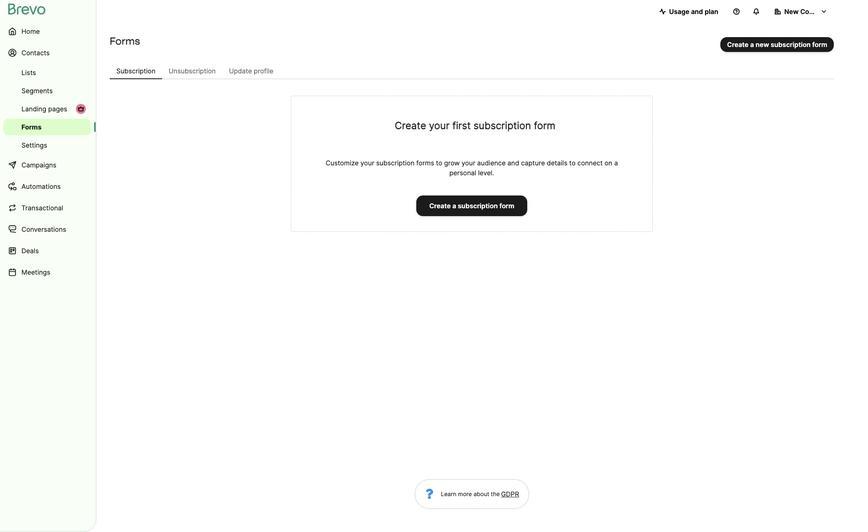 Task type: locate. For each thing, give the bounding box(es) containing it.
2 to from the left
[[570, 159, 576, 167]]

usage and plan
[[670, 7, 719, 16]]

0 horizontal spatial your
[[361, 159, 375, 167]]

level.
[[478, 169, 495, 177]]

and left plan
[[691, 7, 703, 16]]

to
[[436, 159, 443, 167], [570, 159, 576, 167]]

0 horizontal spatial form
[[500, 202, 515, 210]]

1 horizontal spatial to
[[570, 159, 576, 167]]

form for create a new subscription form
[[813, 40, 828, 49]]

create up forms
[[395, 120, 426, 132]]

2 horizontal spatial your
[[462, 159, 476, 167]]

new company button
[[768, 3, 834, 20]]

connect
[[578, 159, 603, 167]]

contacts link
[[3, 43, 91, 63]]

create for create your first subscription form
[[395, 120, 426, 132]]

create for create a subscription form
[[430, 202, 451, 210]]

create a new subscription form
[[728, 40, 828, 49]]

a right on
[[615, 159, 618, 167]]

conversations
[[21, 225, 66, 234]]

create
[[728, 40, 749, 49], [395, 120, 426, 132], [430, 202, 451, 210]]

0 horizontal spatial and
[[508, 159, 520, 167]]

form
[[813, 40, 828, 49], [534, 120, 556, 132], [500, 202, 515, 210]]

create down personal
[[430, 202, 451, 210]]

learn
[[441, 491, 457, 498]]

and left capture
[[508, 159, 520, 167]]

transactional link
[[3, 198, 91, 218]]

your right customize
[[361, 159, 375, 167]]

1 horizontal spatial forms
[[110, 35, 140, 47]]

forms down landing
[[21, 123, 42, 131]]

0 vertical spatial forms
[[110, 35, 140, 47]]

create left new on the top
[[728, 40, 749, 49]]

1 vertical spatial form
[[534, 120, 556, 132]]

your up personal
[[462, 159, 476, 167]]

subscription left forms
[[376, 159, 415, 167]]

2 vertical spatial create
[[430, 202, 451, 210]]

campaigns
[[21, 161, 56, 169]]

deals link
[[3, 241, 91, 261]]

your
[[429, 120, 450, 132], [361, 159, 375, 167], [462, 159, 476, 167]]

2 vertical spatial a
[[453, 202, 456, 210]]

a for form
[[453, 202, 456, 210]]

0 vertical spatial form
[[813, 40, 828, 49]]

landing
[[21, 105, 46, 113]]

1 horizontal spatial a
[[615, 159, 618, 167]]

2 horizontal spatial create
[[728, 40, 749, 49]]

2 vertical spatial form
[[500, 202, 515, 210]]

a
[[751, 40, 754, 49], [615, 159, 618, 167], [453, 202, 456, 210]]

customize
[[326, 159, 359, 167]]

1 vertical spatial a
[[615, 159, 618, 167]]

0 horizontal spatial a
[[453, 202, 456, 210]]

and
[[691, 7, 703, 16], [508, 159, 520, 167]]

first
[[453, 120, 471, 132]]

1 vertical spatial create
[[395, 120, 426, 132]]

subscription right new on the top
[[771, 40, 811, 49]]

2 horizontal spatial form
[[813, 40, 828, 49]]

a left new on the top
[[751, 40, 754, 49]]

forms
[[110, 35, 140, 47], [21, 123, 42, 131]]

subscription inside customize your subscription forms to grow your audience and capture details to connect on a personal level.
[[376, 159, 415, 167]]

1 horizontal spatial your
[[429, 120, 450, 132]]

your for create
[[429, 120, 450, 132]]

a for subscription
[[751, 40, 754, 49]]

lists
[[21, 69, 36, 77]]

1 horizontal spatial and
[[691, 7, 703, 16]]

update profile
[[229, 67, 274, 75]]

a down personal
[[453, 202, 456, 210]]

a inside customize your subscription forms to grow your audience and capture details to connect on a personal level.
[[615, 159, 618, 167]]

more
[[458, 491, 472, 498]]

create your first subscription form
[[395, 120, 556, 132]]

campaigns link
[[3, 155, 91, 175]]

1 horizontal spatial create
[[430, 202, 451, 210]]

create a subscription form
[[430, 202, 515, 210]]

0 horizontal spatial forms
[[21, 123, 42, 131]]

create a new subscription form link
[[721, 37, 834, 52]]

subscription link
[[110, 63, 162, 79]]

0 horizontal spatial to
[[436, 159, 443, 167]]

subscription
[[116, 67, 156, 75]]

forms up subscription
[[110, 35, 140, 47]]

0 vertical spatial create
[[728, 40, 749, 49]]

to right details on the top right of page
[[570, 159, 576, 167]]

0 vertical spatial and
[[691, 7, 703, 16]]

1 horizontal spatial form
[[534, 120, 556, 132]]

pages
[[48, 105, 67, 113]]

new company
[[785, 7, 831, 16]]

1 vertical spatial and
[[508, 159, 520, 167]]

subscription
[[771, 40, 811, 49], [474, 120, 531, 132], [376, 159, 415, 167], [458, 202, 498, 210]]

audience
[[477, 159, 506, 167]]

your left the first
[[429, 120, 450, 132]]

about
[[474, 491, 490, 498]]

0 vertical spatial a
[[751, 40, 754, 49]]

your for customize
[[361, 159, 375, 167]]

settings link
[[3, 137, 91, 154]]

subscription down level.
[[458, 202, 498, 210]]

to left grow
[[436, 159, 443, 167]]

plan
[[705, 7, 719, 16]]

learn more about the gdpr
[[441, 490, 519, 499]]

personal
[[450, 169, 477, 177]]

0 horizontal spatial create
[[395, 120, 426, 132]]

2 horizontal spatial a
[[751, 40, 754, 49]]



Task type: describe. For each thing, give the bounding box(es) containing it.
new
[[756, 40, 770, 49]]

and inside customize your subscription forms to grow your audience and capture details to connect on a personal level.
[[508, 159, 520, 167]]

and inside button
[[691, 7, 703, 16]]

unsubscription
[[169, 67, 216, 75]]

meetings
[[21, 268, 50, 277]]

on
[[605, 159, 613, 167]]

home link
[[3, 21, 91, 41]]

profile
[[254, 67, 274, 75]]

subscription up audience
[[474, 120, 531, 132]]

1 vertical spatial forms
[[21, 123, 42, 131]]

deals
[[21, 247, 39, 255]]

gdpr
[[501, 490, 519, 499]]

landing pages link
[[3, 101, 91, 117]]

landing pages
[[21, 105, 67, 113]]

left___rvooi image
[[78, 106, 84, 112]]

1 to from the left
[[436, 159, 443, 167]]

segments
[[21, 87, 53, 95]]

forms
[[417, 159, 434, 167]]

form for create your first subscription form
[[534, 120, 556, 132]]

transactional
[[21, 204, 63, 212]]

create a subscription form link
[[417, 196, 527, 216]]

create for create a new subscription form
[[728, 40, 749, 49]]

contacts
[[21, 49, 50, 57]]

automations
[[21, 182, 61, 191]]

customize your subscription forms to grow your audience and capture details to connect on a personal level.
[[326, 159, 618, 177]]

new
[[785, 7, 799, 16]]

usage
[[670, 7, 690, 16]]

automations link
[[3, 177, 91, 197]]

segments link
[[3, 83, 91, 99]]

home
[[21, 27, 40, 36]]

update
[[229, 67, 252, 75]]

gdpr link
[[500, 490, 519, 500]]

the
[[491, 491, 500, 498]]

capture
[[521, 159, 545, 167]]

unsubscription link
[[162, 63, 222, 79]]

update profile link
[[222, 63, 280, 79]]

settings
[[21, 141, 47, 149]]

usage and plan button
[[653, 3, 725, 20]]

company
[[801, 7, 831, 16]]

lists link
[[3, 64, 91, 81]]

grow
[[444, 159, 460, 167]]

details
[[547, 159, 568, 167]]

conversations link
[[3, 220, 91, 239]]

forms link
[[3, 119, 91, 135]]

meetings link
[[3, 263, 91, 282]]



Task type: vqa. For each thing, say whether or not it's contained in the screenshot.
on
yes



